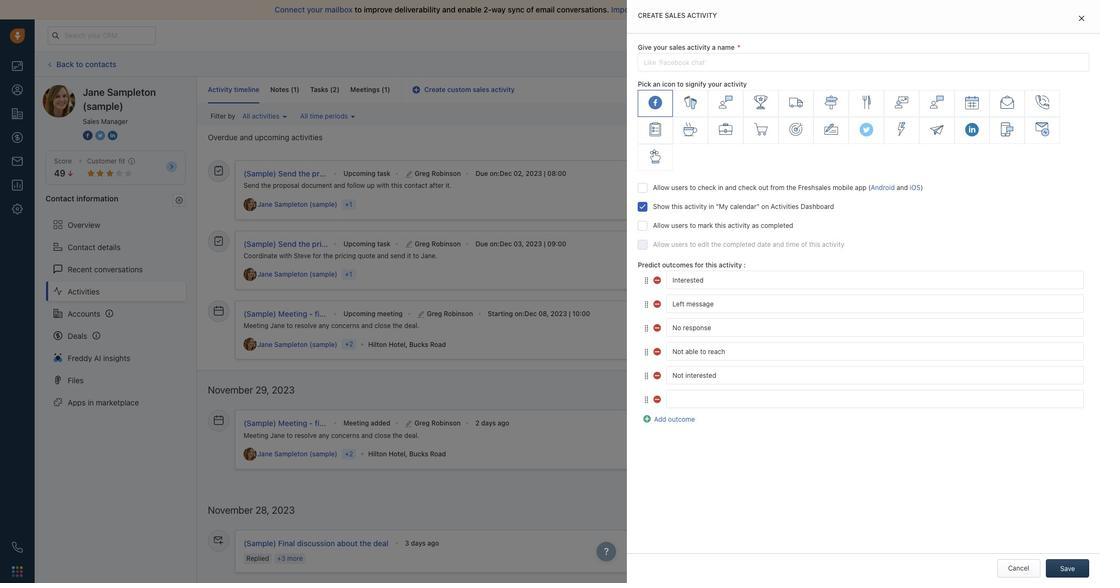 Task type: describe. For each thing, give the bounding box(es) containing it.
greg right the added
[[415, 419, 430, 427]]

bucks for meeting added
[[409, 450, 428, 458]]

and left ios
[[897, 184, 908, 192]]

) for tasks ( 2 )
[[337, 86, 340, 94]]

outcome inside tab panel
[[668, 416, 695, 424]]

conversations
[[94, 265, 143, 274]]

0 vertical spatial completed
[[761, 222, 793, 230]]

give your sales activity a name
[[638, 43, 735, 51]]

allow for allow users to mark this activity as completed
[[653, 222, 670, 230]]

upcoming task for (sample) send the proposal document
[[344, 170, 391, 178]]

ago for 3 days ago
[[427, 539, 439, 547]]

due on : dec 03, 2023 | 09:00
[[476, 240, 566, 248]]

resolve for meeting added
[[295, 431, 317, 439]]

49 button
[[54, 168, 74, 178]]

meeting jane to resolve any concerns and close the deal. for upcoming meeting
[[244, 322, 419, 330]]

create custom sales activity link
[[412, 86, 515, 94]]

twitter circled image
[[95, 130, 105, 141]]

insights
[[103, 353, 130, 363]]

dashboard
[[801, 203, 834, 211]]

connect your mailbox to improve deliverability and enable 2-way sync of email conversations. import all your sales data so you don't have to start from scratch.
[[275, 5, 844, 14]]

your right the signify
[[708, 80, 722, 88]]

1 vertical spatial proposal
[[273, 182, 299, 190]]

1 vertical spatial pricing
[[335, 252, 356, 260]]

0 horizontal spatial with
[[279, 252, 292, 260]]

meeting jane to resolve any concerns and close the deal. for meeting added
[[244, 431, 419, 439]]

outcome inside button
[[759, 311, 786, 319]]

meeting for upcoming meeting
[[244, 322, 268, 330]]

and up "my
[[725, 184, 737, 192]]

sales right "custom" at the top left of page
[[473, 86, 489, 94]]

this left the contact
[[391, 182, 402, 190]]

periods
[[325, 112, 348, 120]]

calendar"
[[730, 203, 760, 211]]

email button
[[659, 55, 698, 73]]

and left send
[[377, 252, 389, 260]]

freshworks switcher image
[[12, 566, 23, 577]]

back
[[56, 59, 74, 69]]

jane inside jane sampleton (sample) sales manager
[[83, 87, 105, 98]]

users for edit
[[671, 241, 688, 249]]

2 minus filled image from the top
[[654, 394, 662, 403]]

close for meeting
[[375, 322, 391, 330]]

edit
[[698, 241, 710, 249]]

resolve for upcoming meeting
[[295, 322, 317, 330]]

and down meeting added
[[361, 431, 373, 439]]

1 vertical spatial send
[[244, 182, 259, 190]]

november for november 28, 2023
[[208, 505, 253, 516]]

coordinate
[[244, 252, 277, 260]]

activity up 'a'
[[687, 11, 717, 19]]

Search your CRM... text field
[[48, 26, 156, 45]]

allow for allow users to edit the completed date and time of this activity
[[653, 241, 670, 249]]

ends
[[831, 31, 845, 38]]

upcoming for document
[[344, 170, 375, 178]]

0 vertical spatial for
[[313, 252, 321, 260]]

contact for contact details
[[68, 242, 95, 252]]

robinson for due on : dec 02, 2023 | 08:00
[[432, 170, 461, 178]]

coordinate with steve for the pricing quote and send it to jane.
[[244, 252, 437, 260]]

task for quote
[[377, 240, 391, 248]]

hilton hotel, bucks road for upcoming meeting
[[368, 340, 446, 349]]

overdue and upcoming activities
[[208, 133, 323, 142]]

1 vertical spatial activities
[[68, 287, 100, 296]]

meetings
[[350, 86, 380, 94]]

reply
[[768, 543, 785, 552]]

connect
[[275, 5, 305, 14]]

for inside tab panel
[[695, 261, 704, 269]]

and right date
[[773, 241, 784, 249]]

contact information
[[45, 194, 118, 203]]

1 vertical spatial add outcome
[[654, 416, 695, 424]]

this down edit
[[706, 261, 717, 269]]

contact details
[[68, 242, 121, 252]]

your trial ends in 21 days
[[804, 31, 875, 38]]

all for all time periods
[[300, 112, 308, 120]]

time inside button
[[310, 112, 323, 120]]

ui drag handle image for first minus filled image
[[643, 277, 650, 285]]

to inside 'link'
[[76, 59, 83, 69]]

enable
[[458, 5, 482, 14]]

all activities link
[[240, 109, 289, 123]]

explore
[[896, 31, 919, 39]]

activity down dashboard
[[822, 241, 844, 249]]

) for meetings ( 1 )
[[387, 86, 390, 94]]

apps
[[68, 398, 86, 407]]

jane sampleton (sample) for first "jane sampleton (sample)" link from the bottom of the page
[[258, 450, 337, 458]]

activity left 'a'
[[687, 43, 710, 51]]

create sales activity
[[638, 11, 717, 19]]

dialog containing create sales activity
[[627, 0, 1100, 583]]

meeting
[[377, 310, 403, 318]]

sales left data
[[665, 5, 683, 14]]

activity right "custom" at the top left of page
[[491, 86, 515, 94]]

of inside tab panel
[[801, 241, 807, 249]]

about
[[337, 539, 358, 548]]

in up "my
[[718, 184, 723, 192]]

concerns for upcoming meeting
[[331, 322, 360, 330]]

upcoming task for (sample) send the pricing quote
[[344, 240, 391, 248]]

days for 2 days ago
[[481, 419, 496, 427]]

mark complete
[[741, 241, 786, 249]]

cancel
[[1008, 564, 1029, 572]]

1 vertical spatial document
[[301, 182, 332, 190]]

all time periods button
[[298, 109, 358, 123]]

freddy ai insights
[[68, 353, 130, 363]]

have
[[749, 5, 766, 14]]

recent
[[68, 265, 92, 274]]

filter by
[[211, 112, 235, 120]]

sync
[[508, 5, 525, 14]]

back to contacts link
[[45, 56, 117, 73]]

robinson left 2 days ago
[[432, 419, 461, 427]]

) right android link
[[921, 184, 923, 192]]

0 vertical spatial with
[[377, 182, 389, 190]]

(sample) final discussion about the deal
[[244, 539, 388, 548]]

customer
[[87, 157, 117, 165]]

deal. for upcoming meeting
[[404, 322, 419, 330]]

: for dec 03, 2023 | 09:00
[[498, 240, 500, 248]]

3 jane sampleton (sample) link from the top
[[258, 340, 340, 349]]

02,
[[514, 170, 524, 178]]

days for 3 days ago
[[411, 539, 426, 547]]

activity up mark
[[685, 203, 707, 211]]

2 check from the left
[[738, 184, 757, 192]]

greg for starting on : dec 08, 2023 | 10:00
[[427, 310, 442, 318]]

1 jane sampleton (sample) link from the top
[[258, 200, 340, 209]]

greg robinson for starting on : dec 08, 2023 | 10:00
[[427, 310, 473, 318]]

hotel, for meeting added
[[389, 450, 408, 458]]

2 vertical spatial |
[[569, 310, 571, 318]]

replied
[[246, 554, 269, 563]]

overview
[[68, 220, 100, 229]]

0 vertical spatial activities
[[252, 112, 279, 120]]

meetings image for meeting jane to resolve any concerns and close the deal.
[[214, 306, 224, 316]]

it
[[407, 252, 411, 260]]

send the proposal document and follow up with this contact after it.
[[244, 182, 451, 190]]

: down mark
[[744, 261, 746, 269]]

) for notes ( 1 )
[[297, 86, 299, 94]]

1 for notes ( 1 )
[[294, 86, 297, 94]]

08,
[[539, 310, 549, 318]]

improve
[[364, 5, 393, 14]]

(sample) for fourth "jane sampleton (sample)" link from the bottom
[[310, 200, 337, 208]]

0 vertical spatial quote
[[339, 239, 360, 248]]

on down out
[[761, 203, 769, 211]]

21
[[854, 31, 860, 38]]

2 days ago
[[475, 419, 509, 427]]

save button
[[1046, 559, 1089, 578]]

: for dec 08, 2023 | 10:00
[[523, 310, 525, 318]]

predict
[[638, 261, 660, 269]]

back to contacts
[[56, 59, 116, 69]]

2023 for 02,
[[526, 170, 542, 178]]

hilton for meeting
[[368, 340, 387, 349]]

activities inside tab panel
[[771, 203, 799, 211]]

and right 'overdue'
[[240, 133, 253, 142]]

3 upcoming from the top
[[344, 310, 375, 318]]

( right app at the right top of page
[[868, 184, 871, 192]]

pick an icon to signify your activity
[[638, 80, 747, 88]]

(sample) inside jane sampleton (sample) sales manager
[[83, 101, 123, 112]]

add outcome button
[[729, 306, 792, 325]]

2023 for 03,
[[526, 240, 542, 248]]

greg robinson for due on : dec 03, 2023 | 09:00
[[415, 240, 461, 248]]

your left the mailbox
[[307, 5, 323, 14]]

bucks for upcoming meeting
[[409, 340, 428, 349]]

2 horizontal spatial days
[[862, 31, 875, 38]]

freshsales
[[798, 184, 831, 192]]

mark
[[698, 222, 713, 230]]

files
[[68, 376, 84, 385]]

your right all
[[647, 5, 663, 14]]

on for starting on : dec 08, 2023 | 10:00
[[515, 310, 523, 318]]

2023 right 28,
[[272, 505, 295, 516]]

ago for 2 days ago
[[498, 419, 509, 427]]

+1 for quote
[[345, 270, 352, 278]]

2023 for 08,
[[551, 310, 567, 318]]

(sample) send the proposal document
[[244, 169, 382, 178]]

robinson for due on : dec 03, 2023 | 09:00
[[432, 240, 461, 248]]

and down upcoming meeting
[[361, 322, 373, 330]]

1 vertical spatial 2
[[475, 419, 479, 427]]

apps in marketplace
[[68, 398, 139, 407]]

follow
[[347, 182, 365, 190]]

conversations.
[[557, 5, 609, 14]]

proposal inside the (sample) send the proposal document link
[[312, 169, 343, 178]]

data
[[685, 5, 701, 14]]

this down dashboard
[[809, 241, 820, 249]]

sampleton for first "jane sampleton (sample)" link from the bottom of the page
[[274, 450, 308, 458]]

activity down name
[[724, 80, 747, 88]]

as
[[752, 222, 759, 230]]

sampleton for 2nd "jane sampleton (sample)" link from the bottom of the page
[[274, 340, 308, 349]]

03,
[[514, 240, 524, 248]]

email
[[536, 5, 555, 14]]

( for meetings
[[382, 86, 384, 94]]

meetings image for meeting added
[[214, 415, 224, 425]]

in right apps
[[88, 398, 94, 407]]

phone image
[[12, 542, 23, 553]]

meeting added
[[344, 419, 390, 427]]

import
[[611, 5, 635, 14]]

sampleton inside jane sampleton (sample) sales manager
[[107, 87, 156, 98]]

(sample) send the pricing quote
[[244, 239, 360, 248]]

filter
[[211, 112, 226, 120]]

1 minus filled image from the top
[[654, 275, 662, 284]]

activity timeline
[[208, 86, 259, 94]]

0 horizontal spatial add
[[654, 416, 666, 424]]



Task type: locate. For each thing, give the bounding box(es) containing it.
| for quote
[[544, 240, 546, 248]]

meetings image
[[214, 306, 224, 316], [214, 415, 224, 425]]

any for meeting added
[[319, 431, 329, 439]]

november 28, 2023
[[208, 505, 295, 516]]

1 resolve from the top
[[295, 322, 317, 330]]

1 ui drag handle image from the top
[[643, 277, 650, 285]]

hilton hotel, bucks road for meeting added
[[368, 450, 446, 458]]

: for dec 02, 2023 | 08:00
[[498, 170, 500, 178]]

0 vertical spatial upcoming
[[344, 170, 375, 178]]

all for all activities
[[243, 112, 250, 120]]

ui drag handle image
[[643, 324, 650, 332], [643, 348, 650, 356], [643, 372, 650, 380]]

2 road from the top
[[430, 450, 446, 458]]

jane sampleton (sample) for 2nd "jane sampleton (sample)" link from the bottom of the page
[[258, 340, 337, 349]]

all
[[243, 112, 250, 120], [300, 112, 308, 120]]

task up send the proposal document and follow up with this contact after it.
[[377, 170, 391, 178]]

android
[[871, 184, 895, 192]]

2 close from the top
[[375, 431, 391, 439]]

3 minus filled image from the top
[[654, 346, 662, 355]]

ui drag handle image
[[643, 277, 650, 285], [643, 300, 650, 309], [643, 396, 650, 404]]

contact
[[45, 194, 74, 203], [68, 242, 95, 252]]

1 vertical spatial |
[[544, 240, 546, 248]]

tasks image for (sample) send the pricing quote
[[214, 236, 224, 246]]

deals
[[68, 331, 87, 340]]

1 horizontal spatial 1
[[384, 86, 387, 94]]

activity down mark
[[719, 261, 742, 269]]

and left follow
[[334, 182, 345, 190]]

upcoming
[[255, 133, 289, 142]]

greg robinson for due on : dec 02, 2023 | 08:00
[[415, 170, 461, 178]]

task for document
[[377, 170, 391, 178]]

( right meetings
[[382, 86, 384, 94]]

1 vertical spatial hilton
[[368, 450, 387, 458]]

details
[[97, 242, 121, 252]]

jane
[[83, 87, 105, 98], [258, 200, 273, 208], [258, 270, 273, 279], [270, 322, 285, 330], [258, 340, 273, 349], [270, 431, 285, 439], [258, 450, 273, 458]]

(sample) send the pricing quote link
[[244, 239, 360, 248]]

upcoming left meeting
[[344, 310, 375, 318]]

dec left 08, at the left bottom
[[525, 310, 537, 318]]

add inside button
[[745, 311, 758, 319]]

hotel, for upcoming meeting
[[389, 340, 408, 349]]

november for november 29, 2023
[[208, 385, 253, 396]]

1 vertical spatial users
[[671, 222, 688, 230]]

in left "my
[[709, 203, 714, 211]]

+1 for document
[[345, 200, 352, 208]]

check left out
[[738, 184, 757, 192]]

upcoming for quote
[[344, 240, 375, 248]]

ui drag handle image for 1st minus filled icon
[[643, 300, 650, 309]]

upcoming up follow
[[344, 170, 375, 178]]

dialog
[[627, 0, 1100, 583]]

robinson left starting
[[444, 310, 473, 318]]

09:00
[[547, 240, 566, 248]]

starting on : dec 08, 2023 | 10:00
[[488, 310, 590, 318]]

tasks image for (sample) send the proposal document
[[214, 166, 224, 175]]

0 horizontal spatial ago
[[427, 539, 439, 547]]

allow for allow users to check in and check out from the freshsales mobile app ( android and ios )
[[653, 184, 670, 192]]

sales right the create
[[665, 11, 685, 19]]

0 vertical spatial minus filled image
[[654, 299, 662, 307]]

in
[[847, 31, 852, 38], [718, 184, 723, 192], [709, 203, 714, 211], [88, 398, 94, 407]]

+3 more
[[277, 554, 303, 563]]

sampleton
[[107, 87, 156, 98], [274, 200, 308, 208], [274, 270, 308, 279], [274, 340, 308, 349], [274, 450, 308, 458]]

0 vertical spatial add outcome
[[745, 311, 786, 319]]

jane sampleton (sample) for fourth "jane sampleton (sample)" link from the bottom
[[258, 200, 337, 208]]

on left 03,
[[490, 240, 498, 248]]

2
[[333, 86, 337, 94], [475, 419, 479, 427]]

1 1 from the left
[[294, 86, 297, 94]]

sales up email button
[[669, 43, 685, 51]]

reply button
[[749, 539, 793, 557]]

1 bucks from the top
[[409, 340, 428, 349]]

allow users to mark this activity as completed
[[653, 222, 793, 230]]

quote
[[339, 239, 360, 248], [358, 252, 375, 260]]

plus filled image
[[643, 414, 652, 423]]

allow up predict
[[653, 241, 670, 249]]

2023 right 03,
[[526, 240, 542, 248]]

0 horizontal spatial outcome
[[668, 416, 695, 424]]

plans
[[921, 31, 938, 39]]

1 users from the top
[[671, 184, 688, 192]]

1 vertical spatial bucks
[[409, 450, 428, 458]]

2 any from the top
[[319, 431, 329, 439]]

0 vertical spatial 2
[[333, 86, 337, 94]]

2 november from the top
[[208, 505, 253, 516]]

0 vertical spatial hilton
[[368, 340, 387, 349]]

send email image
[[993, 31, 1001, 40]]

0 horizontal spatial completed
[[723, 241, 756, 249]]

1 vertical spatial meeting jane to resolve any concerns and close the deal.
[[244, 431, 419, 439]]

2 ui drag handle image from the top
[[643, 300, 650, 309]]

2 vertical spatial days
[[411, 539, 426, 547]]

1 horizontal spatial from
[[796, 5, 813, 14]]

1 vertical spatial meeting
[[344, 419, 369, 427]]

0 vertical spatial activities
[[771, 203, 799, 211]]

1 allow from the top
[[653, 184, 670, 192]]

document up follow
[[345, 169, 382, 178]]

all inside button
[[300, 112, 308, 120]]

0 horizontal spatial from
[[770, 184, 785, 192]]

0 vertical spatial contact
[[45, 194, 74, 203]]

send for (sample) send the proposal document
[[278, 169, 296, 178]]

2 tasks image from the top
[[214, 236, 224, 246]]

2 jane sampleton (sample) from the top
[[258, 270, 337, 279]]

2 ui drag handle image from the top
[[643, 348, 650, 356]]

greg right meeting
[[427, 310, 442, 318]]

2 hotel, from the top
[[389, 450, 408, 458]]

upcoming up coordinate with steve for the pricing quote and send it to jane.
[[344, 240, 375, 248]]

1 horizontal spatial activities
[[291, 133, 323, 142]]

0 vertical spatial close
[[375, 322, 391, 330]]

send up steve
[[278, 239, 296, 248]]

2 +1 from the top
[[345, 270, 352, 278]]

1 road from the top
[[430, 340, 446, 349]]

hilton hotel, bucks road down meeting
[[368, 340, 446, 349]]

emails image
[[214, 535, 224, 545]]

1 vertical spatial allow
[[653, 222, 670, 230]]

2 +2 from the top
[[345, 450, 353, 458]]

ui drag handle image for fourth minus filled image from the top of the page
[[643, 372, 650, 380]]

1 vertical spatial contact
[[68, 242, 95, 252]]

1 vertical spatial tasks image
[[214, 236, 224, 246]]

2 meeting jane to resolve any concerns and close the deal. from the top
[[244, 431, 419, 439]]

0 horizontal spatial add outcome
[[654, 416, 695, 424]]

0 horizontal spatial time
[[310, 112, 323, 120]]

meeting jane to resolve any concerns and close the deal. down meeting added
[[244, 431, 419, 439]]

minus filled image up add outcome link
[[654, 394, 662, 403]]

send
[[390, 252, 405, 260]]

1 check from the left
[[698, 184, 716, 192]]

None text field
[[667, 271, 1084, 289], [667, 295, 1084, 313], [667, 342, 1084, 361], [667, 366, 1084, 385], [667, 271, 1084, 289], [667, 295, 1084, 313], [667, 342, 1084, 361], [667, 366, 1084, 385]]

0 vertical spatial pricing
[[312, 239, 337, 248]]

1 vertical spatial hilton hotel, bucks road
[[368, 450, 446, 458]]

0 vertical spatial resolve
[[295, 322, 317, 330]]

this right mark
[[715, 222, 726, 230]]

| for document
[[544, 170, 546, 178]]

2 deal. from the top
[[404, 431, 419, 439]]

tasks image
[[214, 166, 224, 175], [214, 236, 224, 246]]

1 november from the top
[[208, 385, 253, 396]]

freddy
[[68, 353, 92, 363]]

ago
[[498, 419, 509, 427], [427, 539, 439, 547]]

jane sampleton (sample)
[[258, 200, 337, 208], [258, 270, 337, 279], [258, 340, 337, 349], [258, 450, 337, 458]]

icon
[[662, 80, 676, 88]]

2 meetings image from the top
[[214, 415, 224, 425]]

of right complete
[[801, 241, 807, 249]]

hilton down upcoming meeting
[[368, 340, 387, 349]]

and left 'enable'
[[442, 5, 456, 14]]

minus filled image down predict
[[654, 299, 662, 307]]

task up send
[[377, 240, 391, 248]]

allow
[[653, 184, 670, 192], [653, 222, 670, 230], [653, 241, 670, 249]]

connect your mailbox link
[[275, 5, 355, 14]]

0 vertical spatial time
[[310, 112, 323, 120]]

ui drag handle image for third minus filled image from the bottom
[[643, 324, 650, 332]]

android link
[[871, 184, 895, 192]]

activities
[[252, 112, 279, 120], [291, 133, 323, 142]]

( for notes
[[291, 86, 294, 94]]

outcomes
[[662, 261, 693, 269]]

0 vertical spatial of
[[527, 5, 534, 14]]

hotel, down meeting
[[389, 340, 408, 349]]

users for check
[[671, 184, 688, 192]]

1 horizontal spatial check
[[738, 184, 757, 192]]

2 all from the left
[[300, 112, 308, 120]]

1 vertical spatial completed
[[723, 241, 756, 249]]

(sample)
[[83, 101, 123, 112], [310, 200, 337, 208], [310, 270, 337, 279], [310, 340, 337, 349], [310, 450, 337, 458]]

1 vertical spatial ui drag handle image
[[643, 300, 650, 309]]

(sample) final discussion about the deal link
[[244, 539, 388, 548]]

deal
[[373, 539, 388, 548]]

2 vertical spatial upcoming
[[344, 310, 375, 318]]

tab panel
[[627, 0, 1100, 583]]

jane sampleton (sample) for 3rd "jane sampleton (sample)" link from the bottom of the page
[[258, 270, 337, 279]]

0 horizontal spatial 2
[[333, 86, 337, 94]]

1 vertical spatial ui drag handle image
[[643, 348, 650, 356]]

sampleton for fourth "jane sampleton (sample)" link from the bottom
[[274, 200, 308, 208]]

due left 03,
[[476, 240, 488, 248]]

2023 right 02,
[[526, 170, 542, 178]]

greg for due on : dec 03, 2023 | 09:00
[[415, 240, 430, 248]]

+2 for upcoming
[[345, 340, 353, 348]]

send down upcoming
[[278, 169, 296, 178]]

score
[[54, 157, 72, 165]]

1 concerns from the top
[[331, 322, 360, 330]]

notes
[[270, 86, 289, 94]]

upcoming task up coordinate with steve for the pricing quote and send it to jane.
[[344, 240, 391, 248]]

upcoming task up up
[[344, 170, 391, 178]]

mng settings image
[[175, 196, 183, 204]]

scratch.
[[815, 5, 844, 14]]

signify
[[685, 80, 706, 88]]

due left 02,
[[476, 170, 488, 178]]

2 jane sampleton (sample) link from the top
[[258, 270, 340, 279]]

more
[[287, 554, 303, 563]]

your right give
[[654, 43, 667, 51]]

(sample) for 2nd "jane sampleton (sample)" link from the bottom of the page
[[310, 340, 337, 349]]

1 vertical spatial add
[[654, 416, 666, 424]]

explore plans
[[896, 31, 938, 39]]

( right notes
[[291, 86, 294, 94]]

for right steve
[[313, 252, 321, 260]]

1 horizontal spatial 2
[[475, 419, 479, 427]]

1 horizontal spatial document
[[345, 169, 382, 178]]

1 vertical spatial resolve
[[295, 431, 317, 439]]

time left periods
[[310, 112, 323, 120]]

(sample) for (sample) final discussion about the deal
[[244, 539, 276, 548]]

1 vertical spatial time
[[786, 241, 799, 249]]

0 vertical spatial document
[[345, 169, 382, 178]]

0 vertical spatial send
[[278, 169, 296, 178]]

minus filled image
[[654, 299, 662, 307], [654, 394, 662, 403]]

tasks
[[310, 86, 328, 94]]

robinson for starting on : dec 08, 2023 | 10:00
[[444, 310, 473, 318]]

2 vertical spatial (sample)
[[244, 539, 276, 548]]

dec for (sample) send the pricing quote
[[500, 240, 512, 248]]

0 vertical spatial november
[[208, 385, 253, 396]]

0 vertical spatial meeting jane to resolve any concerns and close the deal.
[[244, 322, 419, 330]]

1 upcoming task from the top
[[344, 170, 391, 178]]

1 vertical spatial road
[[430, 450, 446, 458]]

| left 09:00
[[544, 240, 546, 248]]

1 ui drag handle image from the top
[[643, 324, 650, 332]]

pick
[[638, 80, 651, 88]]

activities down all time periods
[[291, 133, 323, 142]]

1 tasks image from the top
[[214, 166, 224, 175]]

activities down "allow users to check in and check out from the freshsales mobile app ( android and ios )"
[[771, 203, 799, 211]]

users for mark
[[671, 222, 688, 230]]

hilton for added
[[368, 450, 387, 458]]

3 users from the top
[[671, 241, 688, 249]]

of right sync
[[527, 5, 534, 14]]

1 horizontal spatial with
[[377, 182, 389, 190]]

mailbox
[[325, 5, 353, 14]]

road for meeting added
[[430, 450, 446, 458]]

import all your sales data link
[[611, 5, 703, 14]]

(sample) for first "jane sampleton (sample)" link from the bottom of the page
[[310, 450, 337, 458]]

0 vertical spatial |
[[544, 170, 546, 178]]

1 upcoming from the top
[[344, 170, 375, 178]]

| left 08:00
[[544, 170, 546, 178]]

complete
[[758, 241, 786, 249]]

send
[[278, 169, 296, 178], [244, 182, 259, 190], [278, 239, 296, 248]]

activity left as
[[728, 222, 750, 230]]

give
[[638, 43, 652, 51]]

1 deal. from the top
[[404, 322, 419, 330]]

1 horizontal spatial for
[[695, 261, 704, 269]]

0 vertical spatial deal.
[[404, 322, 419, 330]]

all time periods
[[300, 112, 348, 120]]

1 vertical spatial from
[[770, 184, 785, 192]]

send for (sample) send the pricing quote
[[278, 239, 296, 248]]

completed left date
[[723, 241, 756, 249]]

1 close from the top
[[375, 322, 391, 330]]

due
[[476, 170, 488, 178], [476, 240, 488, 248]]

1 hilton hotel, bucks road from the top
[[368, 340, 446, 349]]

0 vertical spatial +1
[[345, 200, 352, 208]]

this right show
[[672, 203, 683, 211]]

0 horizontal spatial of
[[527, 5, 534, 14]]

all
[[637, 5, 645, 14]]

send down overdue and upcoming activities
[[244, 182, 259, 190]]

0 vertical spatial users
[[671, 184, 688, 192]]

1 meetings image from the top
[[214, 306, 224, 316]]

2 task from the top
[[377, 240, 391, 248]]

1 minus filled image from the top
[[654, 299, 662, 307]]

(sample) for (sample) send the proposal document
[[244, 169, 276, 178]]

( for tasks
[[330, 86, 333, 94]]

1 vertical spatial days
[[481, 419, 496, 427]]

activities
[[771, 203, 799, 211], [68, 287, 100, 296]]

4 jane sampleton (sample) from the top
[[258, 450, 337, 458]]

any for upcoming meeting
[[319, 322, 329, 330]]

2 minus filled image from the top
[[654, 323, 662, 331]]

predict outcomes for this activity :
[[638, 261, 746, 269]]

road for upcoming meeting
[[430, 340, 446, 349]]

08:00
[[547, 170, 566, 178]]

greg robinson
[[415, 170, 461, 178], [415, 240, 461, 248], [427, 310, 473, 318], [415, 419, 461, 427]]

3 jane sampleton (sample) from the top
[[258, 340, 337, 349]]

0 vertical spatial outcome
[[759, 311, 786, 319]]

2 users from the top
[[671, 222, 688, 230]]

1 right meetings
[[384, 86, 387, 94]]

what's new image
[[1022, 32, 1029, 40]]

on left 02,
[[490, 170, 498, 178]]

allow up show
[[653, 184, 670, 192]]

1 vertical spatial task
[[377, 240, 391, 248]]

2 upcoming task from the top
[[344, 240, 391, 248]]

show this activity in "my calendar" on activities dashboard
[[653, 203, 834, 211]]

1 +2 from the top
[[345, 340, 353, 348]]

0 vertical spatial upcoming task
[[344, 170, 391, 178]]

quote left send
[[358, 252, 375, 260]]

in left 21
[[847, 31, 852, 38]]

hotel, down the added
[[389, 450, 408, 458]]

(sample) send the proposal document link
[[244, 169, 382, 178]]

2 bucks from the top
[[409, 450, 428, 458]]

discussion
[[297, 539, 335, 548]]

way
[[492, 5, 506, 14]]

close for added
[[375, 431, 391, 439]]

meeting for meeting added
[[244, 431, 268, 439]]

1 vertical spatial ago
[[427, 539, 439, 547]]

november left 29,
[[208, 385, 253, 396]]

0 vertical spatial tasks image
[[214, 166, 224, 175]]

on for due on : dec 02, 2023 | 08:00
[[490, 170, 498, 178]]

phone element
[[6, 537, 28, 558]]

robinson
[[432, 170, 461, 178], [432, 240, 461, 248], [444, 310, 473, 318], [432, 419, 461, 427]]

save
[[1060, 565, 1075, 573]]

robinson up it.
[[432, 170, 461, 178]]

steve
[[294, 252, 311, 260]]

+1 down coordinate with steve for the pricing quote and send it to jane.
[[345, 270, 352, 278]]

your
[[804, 31, 817, 38]]

2 vertical spatial allow
[[653, 241, 670, 249]]

0 horizontal spatial all
[[243, 112, 250, 120]]

due for quote
[[476, 240, 488, 248]]

your
[[307, 5, 323, 14], [647, 5, 663, 14], [654, 43, 667, 51], [708, 80, 722, 88]]

1 horizontal spatial ago
[[498, 419, 509, 427]]

with right up
[[377, 182, 389, 190]]

facebook circled image
[[83, 130, 93, 141]]

1 (sample) from the top
[[244, 169, 276, 178]]

4 jane sampleton (sample) link from the top
[[258, 450, 340, 459]]

2 due from the top
[[476, 240, 488, 248]]

2 vertical spatial meeting
[[244, 431, 268, 439]]

1 vertical spatial hotel,
[[389, 450, 408, 458]]

tab panel containing create sales activity
[[627, 0, 1100, 583]]

greg up the contact
[[415, 170, 430, 178]]

hilton down the added
[[368, 450, 387, 458]]

(sample) down overdue and upcoming activities
[[244, 169, 276, 178]]

it.
[[446, 182, 451, 190]]

activity
[[687, 11, 717, 19], [687, 43, 710, 51], [724, 80, 747, 88], [491, 86, 515, 94], [685, 203, 707, 211], [728, 222, 750, 230], [822, 241, 844, 249], [719, 261, 742, 269]]

+2 down meeting added
[[345, 450, 353, 458]]

1 hotel, from the top
[[389, 340, 408, 349]]

1 vertical spatial +2
[[345, 450, 353, 458]]

1 vertical spatial close
[[375, 431, 391, 439]]

2 allow from the top
[[653, 222, 670, 230]]

1 vertical spatial dec
[[500, 240, 512, 248]]

0 vertical spatial (sample)
[[244, 169, 276, 178]]

concerns for meeting added
[[331, 431, 360, 439]]

2 vertical spatial ui drag handle image
[[643, 396, 650, 404]]

2 hilton from the top
[[368, 450, 387, 458]]

2023 right 29,
[[272, 385, 295, 396]]

2 1 from the left
[[384, 86, 387, 94]]

2 hilton hotel, bucks road from the top
[[368, 450, 446, 458]]

by
[[228, 112, 235, 120]]

manager
[[101, 117, 128, 126]]

2 concerns from the top
[[331, 431, 360, 439]]

0 horizontal spatial for
[[313, 252, 321, 260]]

greg up jane.
[[415, 240, 430, 248]]

2 vertical spatial dec
[[525, 310, 537, 318]]

explore plans link
[[890, 29, 944, 42]]

2 upcoming from the top
[[344, 240, 375, 248]]

proposal up send the proposal document and follow up with this contact after it.
[[312, 169, 343, 178]]

name
[[718, 43, 735, 51]]

1 due from the top
[[476, 170, 488, 178]]

add outcome inside button
[[745, 311, 786, 319]]

10:00
[[572, 310, 590, 318]]

1 vertical spatial quote
[[358, 252, 375, 260]]

from right the start
[[796, 5, 813, 14]]

3 (sample) from the top
[[244, 539, 276, 548]]

3 allow from the top
[[653, 241, 670, 249]]

1 any from the top
[[319, 322, 329, 330]]

+2 for meeting
[[345, 450, 353, 458]]

3 ui drag handle image from the top
[[643, 372, 650, 380]]

minus filled image
[[654, 275, 662, 284], [654, 323, 662, 331], [654, 346, 662, 355], [654, 370, 662, 379]]

hilton hotel, bucks road down the added
[[368, 450, 446, 458]]

all activities
[[243, 112, 279, 120]]

2 (sample) from the top
[[244, 239, 276, 248]]

1 hilton from the top
[[368, 340, 387, 349]]

contact for contact information
[[45, 194, 74, 203]]

1 horizontal spatial days
[[481, 419, 496, 427]]

1 meeting jane to resolve any concerns and close the deal. from the top
[[244, 322, 419, 330]]

1 task from the top
[[377, 170, 391, 178]]

sampleton for 3rd "jane sampleton (sample)" link from the bottom of the page
[[274, 270, 308, 279]]

1 vertical spatial of
[[801, 241, 807, 249]]

1 vertical spatial upcoming task
[[344, 240, 391, 248]]

2 resolve from the top
[[295, 431, 317, 439]]

trial
[[819, 31, 830, 38]]

: left 03,
[[498, 240, 500, 248]]

date
[[757, 241, 771, 249]]

0 horizontal spatial check
[[698, 184, 716, 192]]

concerns down meeting added
[[331, 431, 360, 439]]

all left periods
[[300, 112, 308, 120]]

activities up accounts
[[68, 287, 100, 296]]

so
[[703, 5, 712, 14]]

time right date
[[786, 241, 799, 249]]

1 vertical spatial with
[[279, 252, 292, 260]]

0 vertical spatial ui drag handle image
[[643, 277, 650, 285]]

ui drag handle image for second minus filled icon from the top of the page
[[643, 396, 650, 404]]

| left "10:00"
[[569, 310, 571, 318]]

greg for due on : dec 02, 2023 | 08:00
[[415, 170, 430, 178]]

quote up coordinate with steve for the pricing quote and send it to jane.
[[339, 239, 360, 248]]

deal. for meeting added
[[404, 431, 419, 439]]

1 horizontal spatial outcome
[[759, 311, 786, 319]]

from right out
[[770, 184, 785, 192]]

1 right notes
[[294, 86, 297, 94]]

an
[[653, 80, 661, 88]]

2023 right 08, at the left bottom
[[551, 310, 567, 318]]

1 horizontal spatial time
[[786, 241, 799, 249]]

None text field
[[667, 319, 1084, 337], [667, 390, 1084, 408], [667, 319, 1084, 337], [667, 390, 1084, 408]]

marketplace
[[96, 398, 139, 407]]

ui drag handle image for 2nd minus filled image from the bottom of the page
[[643, 348, 650, 356]]

1 jane sampleton (sample) from the top
[[258, 200, 337, 208]]

3
[[405, 539, 409, 547]]

: left 08, at the left bottom
[[523, 310, 525, 318]]

1 all from the left
[[243, 112, 250, 120]]

from inside tab panel
[[770, 184, 785, 192]]

allow users to edit the completed date and time of this activity
[[653, 241, 844, 249]]

0 vertical spatial meeting
[[244, 322, 268, 330]]

0 vertical spatial road
[[430, 340, 446, 349]]

0 vertical spatial ago
[[498, 419, 509, 427]]

1 vertical spatial meetings image
[[214, 415, 224, 425]]

1 vertical spatial outcome
[[668, 416, 695, 424]]

pricing
[[312, 239, 337, 248], [335, 252, 356, 260]]

4 minus filled image from the top
[[654, 370, 662, 379]]

accounts
[[68, 309, 100, 318]]

(sample) for (sample) send the pricing quote
[[244, 239, 276, 248]]

november
[[208, 385, 253, 396], [208, 505, 253, 516]]

0 vertical spatial allow
[[653, 184, 670, 192]]

1 for meetings ( 1 )
[[384, 86, 387, 94]]

1 horizontal spatial all
[[300, 112, 308, 120]]

due for document
[[476, 170, 488, 178]]

3 ui drag handle image from the top
[[643, 396, 650, 404]]

0 vertical spatial any
[[319, 322, 329, 330]]

1 +1 from the top
[[345, 200, 352, 208]]

"my
[[716, 203, 728, 211]]

1 horizontal spatial add outcome
[[745, 311, 786, 319]]

Give your sales activity a name text field
[[638, 53, 1089, 72]]

linkedin circled image
[[108, 130, 117, 141]]

:
[[498, 170, 500, 178], [498, 240, 500, 248], [744, 261, 746, 269], [523, 310, 525, 318]]

fit
[[119, 157, 125, 165]]

) right tasks
[[337, 86, 340, 94]]

(sample) for 3rd "jane sampleton (sample)" link from the bottom of the page
[[310, 270, 337, 279]]

on for due on : dec 03, 2023 | 09:00
[[490, 240, 498, 248]]

check
[[698, 184, 716, 192], [738, 184, 757, 192]]

timeline
[[234, 86, 259, 94]]



Task type: vqa. For each thing, say whether or not it's contained in the screenshot.
me
no



